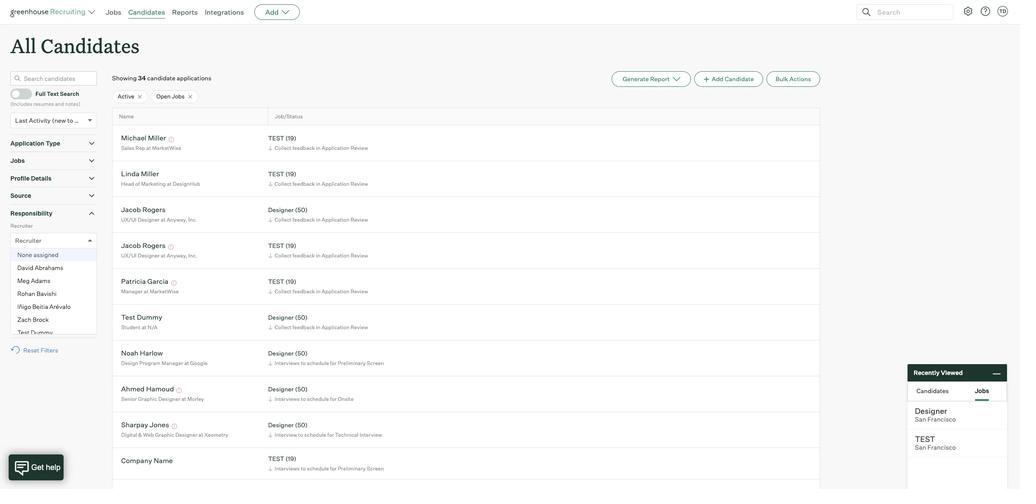 Task type: vqa. For each thing, say whether or not it's contained in the screenshot.
top the found
no



Task type: locate. For each thing, give the bounding box(es) containing it.
recruiter up none
[[15, 237, 41, 244]]

&
[[138, 432, 142, 439]]

1 collect feedback in application review link from the top
[[267, 144, 370, 152]]

jacob rogers
[[121, 242, 166, 250]]

1 test (19) collect feedback in application review from the top
[[268, 135, 368, 151]]

1 vertical spatial preliminary
[[338, 466, 366, 473]]

candidates right jobs link
[[128, 8, 165, 16]]

1 vertical spatial add
[[712, 75, 724, 83]]

linda miller link
[[121, 170, 159, 180]]

noah harlow link
[[121, 349, 163, 359]]

0 vertical spatial san
[[915, 416, 927, 424]]

coordinator
[[10, 256, 39, 262], [15, 270, 49, 277]]

jones
[[150, 421, 169, 430]]

active
[[118, 93, 134, 100]]

reset filters button
[[10, 343, 62, 359]]

1 preliminary from the top
[[338, 360, 366, 367]]

1 vertical spatial interviews
[[275, 396, 300, 403]]

1 vertical spatial jacob
[[121, 242, 141, 250]]

2 anyway, from the top
[[167, 253, 187, 259]]

interviews to schedule for preliminary screen link for (19)
[[267, 465, 386, 473]]

schedule left the 'onsite'
[[307, 396, 329, 403]]

screen inside designer (50) interviews to schedule for preliminary screen
[[367, 360, 384, 367]]

bulk
[[776, 75, 788, 83]]

noah
[[121, 349, 138, 358]]

add for add candidate
[[712, 75, 724, 83]]

review for first collect feedback in application review link
[[351, 145, 368, 151]]

1 vertical spatial interviews to schedule for preliminary screen link
[[267, 465, 386, 473]]

francisco down designer san francisco
[[928, 444, 956, 452]]

graphic down ahmed hamoud link
[[138, 396, 157, 403]]

recruiter down responsibility
[[10, 223, 33, 229]]

5 (19) from the top
[[286, 456, 296, 463]]

0 vertical spatial interviews to schedule for preliminary screen link
[[267, 360, 386, 368]]

test (19) collect feedback in application review for michael miller
[[268, 135, 368, 151]]

1 jacob from the top
[[121, 206, 141, 214]]

for inside designer (50) interviews to schedule for preliminary screen
[[330, 360, 337, 367]]

to for test (19) interviews to schedule for preliminary screen
[[301, 466, 306, 473]]

for
[[330, 360, 337, 367], [330, 396, 337, 403], [327, 432, 334, 439], [330, 466, 337, 473]]

3 review from the top
[[351, 217, 368, 223]]

to down "interviews to schedule for onsite" link
[[298, 432, 303, 439]]

jacob down "head"
[[121, 206, 141, 214]]

0 vertical spatial screen
[[367, 360, 384, 367]]

1 horizontal spatial name
[[154, 457, 173, 466]]

in for fifth collect feedback in application review link from the top
[[316, 289, 321, 295]]

san down designer san francisco
[[915, 444, 927, 452]]

schedule up test (19) interviews to schedule for preliminary screen
[[304, 432, 326, 439]]

jacob rogers has been in application review for more than 5 days image
[[167, 245, 175, 250]]

at inside test dummy student at n/a
[[142, 325, 147, 331]]

1 vertical spatial name
[[154, 457, 173, 466]]

2 in from the top
[[316, 181, 321, 187]]

company
[[121, 457, 152, 466]]

0 horizontal spatial add
[[265, 8, 279, 16]]

3 in from the top
[[316, 217, 321, 223]]

1 screen from the top
[[367, 360, 384, 367]]

pipeline tasks
[[10, 308, 53, 315]]

graphic down jones
[[155, 432, 174, 439]]

1 ux/ui from the top
[[121, 217, 137, 223]]

activity
[[29, 117, 51, 124]]

1 vertical spatial rogers
[[142, 242, 166, 250]]

ux/ui inside jacob rogers ux/ui designer at anyway, inc.
[[121, 217, 137, 223]]

interviews to schedule for preliminary screen link down interview to schedule for technical interview link
[[267, 465, 386, 473]]

preliminary inside test (19) interviews to schedule for preliminary screen
[[338, 466, 366, 473]]

at right marketing
[[167, 181, 172, 187]]

list box containing none assigned
[[11, 249, 97, 340]]

td
[[1000, 8, 1007, 14]]

full text search (includes resumes and notes)
[[10, 90, 80, 107]]

schedule inside designer (50) interview to schedule for technical interview
[[304, 432, 326, 439]]

2 interview from the left
[[360, 432, 382, 439]]

add candidate link
[[695, 71, 763, 87]]

1 (50) from the top
[[295, 207, 308, 214]]

4 in from the top
[[316, 253, 321, 259]]

Who I'm Following checkbox
[[12, 289, 18, 294]]

san
[[915, 416, 927, 424], [915, 444, 927, 452]]

1 vertical spatial francisco
[[928, 444, 956, 452]]

2 rogers from the top
[[142, 242, 166, 250]]

candidates
[[128, 8, 165, 16], [41, 33, 140, 58], [917, 388, 949, 395]]

3 (19) from the top
[[286, 243, 296, 250]]

san inside designer san francisco
[[915, 416, 927, 424]]

ahmed
[[121, 385, 145, 394]]

0 vertical spatial add
[[265, 8, 279, 16]]

senior graphic designer at morley
[[121, 396, 204, 403]]

candidate
[[147, 75, 175, 82]]

recently viewed
[[914, 370, 963, 377]]

1 vertical spatial dummy
[[31, 329, 53, 337]]

for inside designer (50) interview to schedule for technical interview
[[327, 432, 334, 439]]

interviews inside designer (50) interviews to schedule for preliminary screen
[[275, 360, 300, 367]]

dummy inside option
[[31, 329, 53, 337]]

name right company
[[154, 457, 173, 466]]

(50) for test dummy
[[295, 314, 308, 322]]

meg adams
[[17, 277, 50, 285]]

3 collect feedback in application review link from the top
[[267, 216, 370, 224]]

test down zach
[[17, 329, 29, 337]]

3 (50) from the top
[[295, 350, 308, 358]]

6 review from the top
[[351, 325, 368, 331]]

(50) for noah harlow
[[295, 350, 308, 358]]

profile
[[10, 175, 30, 182]]

0 vertical spatial miller
[[148, 134, 166, 143]]

2 jacob from the top
[[121, 242, 141, 250]]

2 test (19) collect feedback in application review from the top
[[268, 171, 368, 187]]

to down interview to schedule for technical interview link
[[301, 466, 306, 473]]

francisco for designer
[[928, 416, 956, 424]]

2 feedback from the top
[[293, 181, 315, 187]]

zach brock option
[[11, 314, 97, 327]]

interviews inside designer (50) interviews to schedule for onsite
[[275, 396, 300, 403]]

test (19) collect feedback in application review for jacob rogers
[[268, 243, 368, 259]]

1 interview from the left
[[275, 432, 297, 439]]

0 vertical spatial preliminary
[[338, 360, 366, 367]]

1 anyway, from the top
[[167, 217, 187, 223]]

1 vertical spatial ux/ui
[[121, 253, 137, 259]]

for up designer (50) interviews to schedule for onsite
[[330, 360, 337, 367]]

francisco
[[928, 416, 956, 424], [928, 444, 956, 452]]

preliminary for (50)
[[338, 360, 366, 367]]

candidate
[[725, 75, 754, 83]]

0 horizontal spatial dummy
[[31, 329, 53, 337]]

in for 4th collect feedback in application review link from the bottom
[[316, 217, 321, 223]]

1 horizontal spatial manager
[[162, 360, 183, 367]]

for inside designer (50) interviews to schedule for onsite
[[330, 396, 337, 403]]

list box
[[11, 249, 97, 340]]

test (19) interviews to schedule for preliminary screen
[[268, 456, 384, 473]]

1 vertical spatial miller
[[141, 170, 159, 178]]

1 vertical spatial inc.
[[188, 253, 197, 259]]

for down interview to schedule for technical interview link
[[330, 466, 337, 473]]

test dummy
[[17, 329, 53, 337]]

review
[[351, 145, 368, 151], [351, 181, 368, 187], [351, 217, 368, 223], [351, 253, 368, 259], [351, 289, 368, 295], [351, 325, 368, 331]]

list box inside recruiter element
[[11, 249, 97, 340]]

job/status
[[275, 113, 303, 120]]

to for designer (50) interviews to schedule for onsite
[[301, 396, 306, 403]]

3 test (19) collect feedback in application review from the top
[[268, 243, 368, 259]]

designer (50) collect feedback in application review
[[268, 207, 368, 223], [268, 314, 368, 331]]

schedule inside designer (50) interviews to schedule for onsite
[[307, 396, 329, 403]]

1 designer (50) collect feedback in application review from the top
[[268, 207, 368, 223]]

test up 'student'
[[121, 313, 135, 322]]

schedule for test (19) interviews to schedule for preliminary screen
[[307, 466, 329, 473]]

test
[[268, 135, 284, 142], [268, 171, 284, 178], [268, 243, 284, 250], [268, 278, 284, 286], [915, 435, 936, 444], [268, 456, 284, 463]]

0 vertical spatial jacob rogers link
[[121, 206, 166, 216]]

to for last activity (new to old)
[[67, 117, 73, 124]]

1 vertical spatial jacob rogers link
[[121, 242, 166, 252]]

schedule for designer (50) interviews to schedule for preliminary screen
[[307, 360, 329, 367]]

4 feedback from the top
[[293, 253, 315, 259]]

1 vertical spatial anyway,
[[167, 253, 187, 259]]

who i'm following
[[21, 289, 68, 296]]

interviews
[[275, 360, 300, 367], [275, 396, 300, 403], [275, 466, 300, 473]]

test for manager at marketwise
[[268, 278, 284, 286]]

miller up marketing
[[141, 170, 159, 178]]

0 horizontal spatial test
[[17, 329, 29, 337]]

1 interviews from the top
[[275, 360, 300, 367]]

add for add
[[265, 8, 279, 16]]

dummy inside test dummy student at n/a
[[137, 313, 162, 322]]

candidate reports are now available! apply filters and select "view in app" element
[[612, 71, 691, 87]]

designer inside designer (50) interviews to schedule for onsite
[[268, 386, 294, 394]]

schedule inside test (19) interviews to schedule for preliminary screen
[[307, 466, 329, 473]]

1 inc. from the top
[[188, 217, 197, 223]]

david abrahams
[[17, 264, 63, 272]]

manager down "patricia"
[[121, 289, 143, 295]]

candidates inside "tab list"
[[917, 388, 949, 395]]

at inside noah harlow design program manager at google
[[184, 360, 189, 367]]

for left the 'onsite'
[[330, 396, 337, 403]]

0 vertical spatial dummy
[[137, 313, 162, 322]]

screen
[[367, 360, 384, 367], [367, 466, 384, 473]]

schedule down interview to schedule for technical interview link
[[307, 466, 329, 473]]

rogers down marketing
[[142, 206, 166, 214]]

td button
[[998, 6, 1008, 16]]

ahmed hamoud link
[[121, 385, 174, 395]]

at left google
[[184, 360, 189, 367]]

0 vertical spatial coordinator
[[10, 256, 39, 262]]

n/a
[[148, 325, 158, 331]]

review for fifth collect feedback in application review link from the top
[[351, 289, 368, 295]]

candidates down recently viewed
[[917, 388, 949, 395]]

screen for (19)
[[367, 466, 384, 473]]

(includes
[[10, 101, 32, 107]]

generate report button
[[612, 71, 691, 87]]

manager right program
[[162, 360, 183, 367]]

0 vertical spatial inc.
[[188, 217, 197, 223]]

rohan bavishi option
[[11, 288, 97, 301]]

2 designer (50) collect feedback in application review from the top
[[268, 314, 368, 331]]

jacob for jacob rogers ux/ui designer at anyway, inc.
[[121, 206, 141, 214]]

designer (50) collect feedback in application review for dummy
[[268, 314, 368, 331]]

4 (19) from the top
[[286, 278, 296, 286]]

candidates down jobs link
[[41, 33, 140, 58]]

1 vertical spatial manager
[[162, 360, 183, 367]]

sharpay jones
[[121, 421, 169, 430]]

sharpay jones link
[[121, 421, 169, 431]]

0 vertical spatial designer (50) collect feedback in application review
[[268, 207, 368, 223]]

4 collect feedback in application review link from the top
[[267, 252, 370, 260]]

resumes
[[33, 101, 54, 107]]

3 interviews from the top
[[275, 466, 300, 473]]

0 vertical spatial rogers
[[142, 206, 166, 214]]

tab list
[[908, 383, 1007, 402]]

1 horizontal spatial test
[[121, 313, 135, 322]]

0 horizontal spatial interview
[[275, 432, 297, 439]]

test for test dummy
[[17, 329, 29, 337]]

test dummy option
[[11, 327, 97, 340]]

jacob rogers link up 'ux/ui designer at anyway, inc.'
[[121, 242, 166, 252]]

to inside designer (50) interviews to schedule for onsite
[[301, 396, 306, 403]]

test inside test (19) interviews to schedule for preliminary screen
[[268, 456, 284, 463]]

brock
[[33, 316, 49, 324]]

1 horizontal spatial interview
[[360, 432, 382, 439]]

rogers up 'ux/ui designer at anyway, inc.'
[[142, 242, 166, 250]]

rogers for jacob rogers
[[142, 242, 166, 250]]

digital
[[121, 432, 137, 439]]

for for designer (50) interviews to schedule for preliminary screen
[[330, 360, 337, 367]]

abrahams
[[35, 264, 63, 272]]

iñigo beitia arévalo option
[[11, 301, 97, 314]]

iñigo beitia arévalo
[[17, 303, 71, 311]]

screen inside test (19) interviews to schedule for preliminary screen
[[367, 466, 384, 473]]

noah harlow design program manager at google
[[121, 349, 208, 367]]

4 review from the top
[[351, 253, 368, 259]]

francisco up test san francisco
[[928, 416, 956, 424]]

(50) inside designer (50) interviews to schedule for preliminary screen
[[295, 350, 308, 358]]

add inside add popup button
[[265, 8, 279, 16]]

jacob up 'ux/ui designer at anyway, inc.'
[[121, 242, 141, 250]]

2 francisco from the top
[[928, 444, 956, 452]]

digital & web graphic designer at xeometry
[[121, 432, 228, 439]]

dummy for test dummy
[[31, 329, 53, 337]]

1 jacob rogers link from the top
[[121, 206, 166, 216]]

2 preliminary from the top
[[338, 466, 366, 473]]

4 (50) from the top
[[295, 386, 308, 394]]

patricia garcia
[[121, 278, 168, 286]]

0 vertical spatial jacob
[[121, 206, 141, 214]]

open jobs
[[156, 93, 185, 100]]

schedule up designer (50) interviews to schedule for onsite
[[307, 360, 329, 367]]

preliminary up the 'onsite'
[[338, 360, 366, 367]]

coordinator up meg adams at left bottom
[[15, 270, 49, 277]]

1 horizontal spatial dummy
[[137, 313, 162, 322]]

1 vertical spatial designer (50) collect feedback in application review
[[268, 314, 368, 331]]

filters
[[41, 347, 58, 354]]

san for test
[[915, 444, 927, 452]]

2 san from the top
[[915, 444, 927, 452]]

rogers inside jacob rogers ux/ui designer at anyway, inc.
[[142, 206, 166, 214]]

add inside add candidate link
[[712, 75, 724, 83]]

4 test (19) collect feedback in application review from the top
[[268, 278, 368, 295]]

1 vertical spatial san
[[915, 444, 927, 452]]

1 vertical spatial screen
[[367, 466, 384, 473]]

ux/ui up jacob rogers
[[121, 217, 137, 223]]

to inside designer (50) interview to schedule for technical interview
[[298, 432, 303, 439]]

to up designer (50) interview to schedule for technical interview
[[301, 396, 306, 403]]

preliminary inside designer (50) interviews to schedule for preliminary screen
[[338, 360, 366, 367]]

test inside test dummy student at n/a
[[121, 313, 135, 322]]

miller for linda
[[141, 170, 159, 178]]

inc.
[[188, 217, 197, 223], [188, 253, 197, 259]]

4 collect from the top
[[275, 253, 292, 259]]

review for fifth collect feedback in application review link from the bottom of the page
[[351, 181, 368, 187]]

test inside option
[[17, 329, 29, 337]]

schedule inside designer (50) interviews to schedule for preliminary screen
[[307, 360, 329, 367]]

ux/ui down jacob rogers
[[121, 253, 137, 259]]

sharpay jones has been in technical interview for more than 14 days image
[[171, 425, 179, 430]]

for left technical
[[327, 432, 334, 439]]

francisco inside test san francisco
[[928, 444, 956, 452]]

interviews to schedule for preliminary screen link
[[267, 360, 386, 368], [267, 465, 386, 473]]

(50) inside designer (50) interviews to schedule for onsite
[[295, 386, 308, 394]]

marketwise down 'garcia'
[[150, 289, 179, 295]]

full
[[35, 90, 46, 97]]

0 vertical spatial francisco
[[928, 416, 956, 424]]

(19) for patricia garcia
[[286, 278, 296, 286]]

none assigned option
[[11, 249, 97, 262]]

1 rogers from the top
[[142, 206, 166, 214]]

5 in from the top
[[316, 289, 321, 295]]

6 in from the top
[[316, 325, 321, 331]]

interviews inside test (19) interviews to schedule for preliminary screen
[[275, 466, 300, 473]]

preliminary for (19)
[[338, 466, 366, 473]]

5 feedback from the top
[[293, 289, 315, 295]]

jacob inside jacob rogers ux/ui designer at anyway, inc.
[[121, 206, 141, 214]]

2 vertical spatial candidates
[[917, 388, 949, 395]]

dummy for test dummy student at n/a
[[137, 313, 162, 322]]

Search text field
[[875, 6, 946, 18]]

2 interviews to schedule for preliminary screen link from the top
[[267, 465, 386, 473]]

anyway, down jacob rogers has been in application review for more than 5 days icon at the left bottom of the page
[[167, 253, 187, 259]]

0 vertical spatial name
[[119, 113, 134, 120]]

0 vertical spatial anyway,
[[167, 217, 187, 223]]

None field
[[15, 234, 17, 248]]

2 interviews from the top
[[275, 396, 300, 403]]

name down "active"
[[119, 113, 134, 120]]

bulk actions
[[776, 75, 811, 83]]

miller up sales rep at marketwise
[[148, 134, 166, 143]]

marketwise down michael miller has been in application review for more than 5 days image
[[152, 145, 181, 151]]

1 francisco from the top
[[928, 416, 956, 424]]

interviews for designer (50) interviews to schedule for preliminary screen
[[275, 360, 300, 367]]

graphic
[[138, 396, 157, 403], [155, 432, 174, 439]]

interviews to schedule for preliminary screen link for (50)
[[267, 360, 386, 368]]

schedule
[[307, 360, 329, 367], [307, 396, 329, 403], [304, 432, 326, 439], [307, 466, 329, 473]]

i'm
[[34, 289, 42, 296]]

2 vertical spatial interviews
[[275, 466, 300, 473]]

reset filters
[[23, 347, 58, 354]]

hamoud
[[146, 385, 174, 394]]

screen for (50)
[[367, 360, 384, 367]]

test for head of marketing at designhub
[[268, 171, 284, 178]]

details
[[31, 175, 51, 182]]

application type
[[10, 140, 60, 147]]

generate
[[623, 75, 649, 83]]

coordinator up david
[[10, 256, 39, 262]]

bavishi
[[37, 290, 57, 298]]

viewed
[[941, 370, 963, 377]]

1 san from the top
[[915, 416, 927, 424]]

interviews to schedule for preliminary screen link up designer (50) interviews to schedule for onsite
[[267, 360, 386, 368]]

1 feedback from the top
[[293, 145, 315, 151]]

arévalo
[[49, 303, 71, 311]]

to left old)
[[67, 117, 73, 124]]

1 horizontal spatial add
[[712, 75, 724, 83]]

2 (50) from the top
[[295, 314, 308, 322]]

1 vertical spatial test
[[17, 329, 29, 337]]

0 vertical spatial recruiter
[[10, 223, 33, 229]]

to
[[67, 117, 73, 124], [301, 360, 306, 367], [301, 396, 306, 403], [298, 432, 303, 439], [301, 466, 306, 473]]

to up designer (50) interviews to schedule for onsite
[[301, 360, 306, 367]]

0 vertical spatial ux/ui
[[121, 217, 137, 223]]

2 review from the top
[[351, 181, 368, 187]]

ahmed hamoud has been in onsite for more than 21 days image
[[175, 389, 183, 394]]

to inside designer (50) interviews to schedule for preliminary screen
[[301, 360, 306, 367]]

preliminary down technical
[[338, 466, 366, 473]]

at left n/a
[[142, 325, 147, 331]]

0 vertical spatial test
[[121, 313, 135, 322]]

miller inside linda miller head of marketing at designhub
[[141, 170, 159, 178]]

for inside test (19) interviews to schedule for preliminary screen
[[330, 466, 337, 473]]

recruiter
[[10, 223, 33, 229], [15, 237, 41, 244]]

(50)
[[295, 207, 308, 214], [295, 314, 308, 322], [295, 350, 308, 358], [295, 386, 308, 394], [295, 422, 308, 429]]

test inside test san francisco
[[915, 435, 936, 444]]

1 interviews to schedule for preliminary screen link from the top
[[267, 360, 386, 368]]

at down ahmed hamoud has been in onsite for more than 21 days 'image'
[[181, 396, 186, 403]]

san up test san francisco
[[915, 416, 927, 424]]

0 vertical spatial interviews
[[275, 360, 300, 367]]

san inside test san francisco
[[915, 444, 927, 452]]

0 horizontal spatial manager
[[121, 289, 143, 295]]

designer inside jacob rogers ux/ui designer at anyway, inc.
[[138, 217, 160, 223]]

to inside test (19) interviews to schedule for preliminary screen
[[301, 466, 306, 473]]

dummy up n/a
[[137, 313, 162, 322]]

5 (50) from the top
[[295, 422, 308, 429]]

1 in from the top
[[316, 145, 321, 151]]

2 screen from the top
[[367, 466, 384, 473]]

1 review from the top
[[351, 145, 368, 151]]

francisco inside designer san francisco
[[928, 416, 956, 424]]

dummy down brock at the bottom left of the page
[[31, 329, 53, 337]]

zach brock
[[17, 316, 49, 324]]

xeometry
[[204, 432, 228, 439]]

5 review from the top
[[351, 289, 368, 295]]

2 jacob rogers link from the top
[[121, 242, 166, 252]]

anyway, up jacob rogers has been in application review for more than 5 days icon at the left bottom of the page
[[167, 217, 187, 223]]

1 (19) from the top
[[286, 135, 296, 142]]

jacob rogers link down of
[[121, 206, 166, 216]]

meg adams option
[[11, 275, 97, 288]]

2 inc. from the top
[[188, 253, 197, 259]]

source
[[10, 192, 31, 200]]

(19) inside test (19) interviews to schedule for preliminary screen
[[286, 456, 296, 463]]

1 vertical spatial graphic
[[155, 432, 174, 439]]

at up jacob rogers
[[161, 217, 166, 223]]

coordinator element
[[10, 255, 97, 287]]



Task type: describe. For each thing, give the bounding box(es) containing it.
web
[[143, 432, 154, 439]]

following
[[43, 289, 68, 296]]

in for 4th collect feedback in application review link from the top
[[316, 253, 321, 259]]

miller for michael
[[148, 134, 166, 143]]

add button
[[255, 4, 300, 20]]

rogers for jacob rogers ux/ui designer at anyway, inc.
[[142, 206, 166, 214]]

in for first collect feedback in application review link from the bottom of the page
[[316, 325, 321, 331]]

manager at marketwise
[[121, 289, 179, 295]]

anyway, inside jacob rogers ux/ui designer at anyway, inc.
[[167, 217, 187, 223]]

0 vertical spatial graphic
[[138, 396, 157, 403]]

morley
[[187, 396, 204, 403]]

test dummy student at n/a
[[121, 313, 162, 331]]

review for 4th collect feedback in application review link from the top
[[351, 253, 368, 259]]

david
[[17, 264, 33, 272]]

1 collect from the top
[[275, 145, 292, 151]]

34
[[138, 75, 146, 82]]

none field inside recruiter element
[[15, 234, 17, 248]]

reports
[[172, 8, 198, 16]]

onsite
[[338, 396, 354, 403]]

patricia garcia has been in application review for more than 5 days image
[[170, 281, 178, 286]]

company name
[[121, 457, 173, 466]]

open
[[156, 93, 171, 100]]

2 collect feedback in application review link from the top
[[267, 180, 370, 188]]

sharpay
[[121, 421, 148, 430]]

designer (50) interviews to schedule for preliminary screen
[[268, 350, 384, 367]]

interview to schedule for technical interview link
[[267, 431, 384, 440]]

at inside jacob rogers ux/ui designer at anyway, inc.
[[161, 217, 166, 223]]

interviews for test (19) interviews to schedule for preliminary screen
[[275, 466, 300, 473]]

schedule for designer (50) interviews to schedule for onsite
[[307, 396, 329, 403]]

at down jacob rogers
[[161, 253, 166, 259]]

showing
[[112, 75, 137, 82]]

tasks
[[35, 308, 53, 315]]

test for sales rep at marketwise
[[268, 135, 284, 142]]

recently
[[914, 370, 940, 377]]

head
[[121, 181, 134, 187]]

linda miller head of marketing at designhub
[[121, 170, 200, 187]]

generate report
[[623, 75, 670, 83]]

designhub
[[173, 181, 200, 187]]

6 collect from the top
[[275, 325, 292, 331]]

1 vertical spatial recruiter
[[15, 237, 41, 244]]

designer (50) interviews to schedule for onsite
[[268, 386, 354, 403]]

zach
[[17, 316, 31, 324]]

2 (19) from the top
[[286, 171, 296, 178]]

garcia
[[147, 278, 168, 286]]

last
[[15, 117, 28, 124]]

in for first collect feedback in application review link
[[316, 145, 321, 151]]

interviews for designer (50) interviews to schedule for onsite
[[275, 396, 300, 403]]

tab list containing candidates
[[908, 383, 1007, 402]]

applications
[[177, 75, 211, 82]]

1 vertical spatial candidates
[[41, 33, 140, 58]]

education
[[10, 326, 40, 333]]

2 collect from the top
[[275, 181, 292, 187]]

marketing
[[141, 181, 166, 187]]

add candidate
[[712, 75, 754, 83]]

linda
[[121, 170, 139, 178]]

senior
[[121, 396, 137, 403]]

designer san francisco
[[915, 407, 956, 424]]

michael miller
[[121, 134, 166, 143]]

in for fifth collect feedback in application review link from the bottom of the page
[[316, 181, 321, 187]]

meg
[[17, 277, 30, 285]]

jacob for jacob rogers
[[121, 242, 141, 250]]

pipeline
[[10, 308, 34, 315]]

francisco for test
[[928, 444, 956, 452]]

5 collect from the top
[[275, 289, 292, 295]]

manager inside noah harlow design program manager at google
[[162, 360, 183, 367]]

test dummy link
[[121, 313, 162, 323]]

for for test (19) interviews to schedule for preliminary screen
[[330, 466, 337, 473]]

test (19) collect feedback in application review for patricia garcia
[[268, 278, 368, 295]]

0 horizontal spatial name
[[119, 113, 134, 120]]

all candidates
[[10, 33, 140, 58]]

sales rep at marketwise
[[121, 145, 181, 151]]

3 collect from the top
[[275, 217, 292, 223]]

last activity (new to old)
[[15, 117, 86, 124]]

test for ux/ui designer at anyway, inc.
[[268, 243, 284, 250]]

to for designer (50) interview to schedule for technical interview
[[298, 432, 303, 439]]

for for designer (50) interviews to schedule for onsite
[[330, 396, 337, 403]]

1 vertical spatial marketwise
[[150, 289, 179, 295]]

profile details
[[10, 175, 51, 182]]

schedule for designer (50) interview to schedule for technical interview
[[304, 432, 326, 439]]

1 vertical spatial coordinator
[[15, 270, 49, 277]]

test san francisco
[[915, 435, 956, 452]]

integrations link
[[205, 8, 244, 16]]

none
[[17, 251, 32, 259]]

all
[[10, 33, 36, 58]]

designer inside designer (50) interview to schedule for technical interview
[[268, 422, 294, 429]]

review for 4th collect feedback in application review link from the bottom
[[351, 217, 368, 223]]

notes)
[[65, 101, 80, 107]]

iñigo
[[17, 303, 31, 311]]

checkmark image
[[14, 91, 21, 97]]

reports link
[[172, 8, 198, 16]]

candidates link
[[128, 8, 165, 16]]

jacob rogers ux/ui designer at anyway, inc.
[[121, 206, 197, 223]]

(19) for michael miller
[[286, 135, 296, 142]]

old)
[[74, 117, 86, 124]]

integrations
[[205, 8, 244, 16]]

jobs inside "tab list"
[[975, 388, 990, 395]]

designer (50) collect feedback in application review for rogers
[[268, 207, 368, 223]]

3 feedback from the top
[[293, 217, 315, 223]]

michael
[[121, 134, 146, 143]]

actions
[[790, 75, 811, 83]]

(50) for jacob rogers
[[295, 207, 308, 214]]

5 collect feedback in application review link from the top
[[267, 288, 370, 296]]

0 vertical spatial marketwise
[[152, 145, 181, 151]]

michael miller has been in application review for more than 5 days image
[[168, 137, 175, 143]]

san for designer
[[915, 416, 927, 424]]

google
[[190, 360, 208, 367]]

design
[[121, 360, 138, 367]]

rohan
[[17, 290, 35, 298]]

harlow
[[140, 349, 163, 358]]

adams
[[31, 277, 50, 285]]

search
[[60, 90, 79, 97]]

of
[[135, 181, 140, 187]]

configure image
[[963, 6, 974, 16]]

td button
[[996, 4, 1010, 18]]

last activity (new to old) option
[[15, 117, 86, 124]]

(50) inside designer (50) interview to schedule for technical interview
[[295, 422, 308, 429]]

6 collect feedback in application review link from the top
[[267, 324, 370, 332]]

greenhouse recruiting image
[[10, 7, 88, 17]]

student
[[121, 325, 141, 331]]

at right rep
[[146, 145, 151, 151]]

designer inside designer san francisco
[[915, 407, 948, 416]]

patricia garcia link
[[121, 278, 168, 288]]

david abrahams option
[[11, 262, 97, 275]]

at left xeometry
[[199, 432, 203, 439]]

assigned
[[33, 251, 59, 259]]

at inside linda miller head of marketing at designhub
[[167, 181, 172, 187]]

rohan bavishi
[[17, 290, 57, 298]]

designer inside designer (50) interviews to schedule for preliminary screen
[[268, 350, 294, 358]]

review for first collect feedback in application review link from the bottom of the page
[[351, 325, 368, 331]]

0 vertical spatial candidates
[[128, 8, 165, 16]]

(19) for jacob rogers
[[286, 243, 296, 250]]

0 vertical spatial manager
[[121, 289, 143, 295]]

sales
[[121, 145, 134, 151]]

6 feedback from the top
[[293, 325, 315, 331]]

designer (50) interview to schedule for technical interview
[[268, 422, 382, 439]]

to for designer (50) interviews to schedule for preliminary screen
[[301, 360, 306, 367]]

inc. inside jacob rogers ux/ui designer at anyway, inc.
[[188, 217, 197, 223]]

report
[[650, 75, 670, 83]]

test for test dummy student at n/a
[[121, 313, 135, 322]]

2 ux/ui from the top
[[121, 253, 137, 259]]

for for designer (50) interview to schedule for technical interview
[[327, 432, 334, 439]]

jobs link
[[106, 8, 121, 16]]

recruiter element
[[10, 222, 97, 340]]

at down patricia garcia link
[[144, 289, 149, 295]]

rep
[[135, 145, 145, 151]]

Search candidates field
[[10, 71, 97, 86]]



